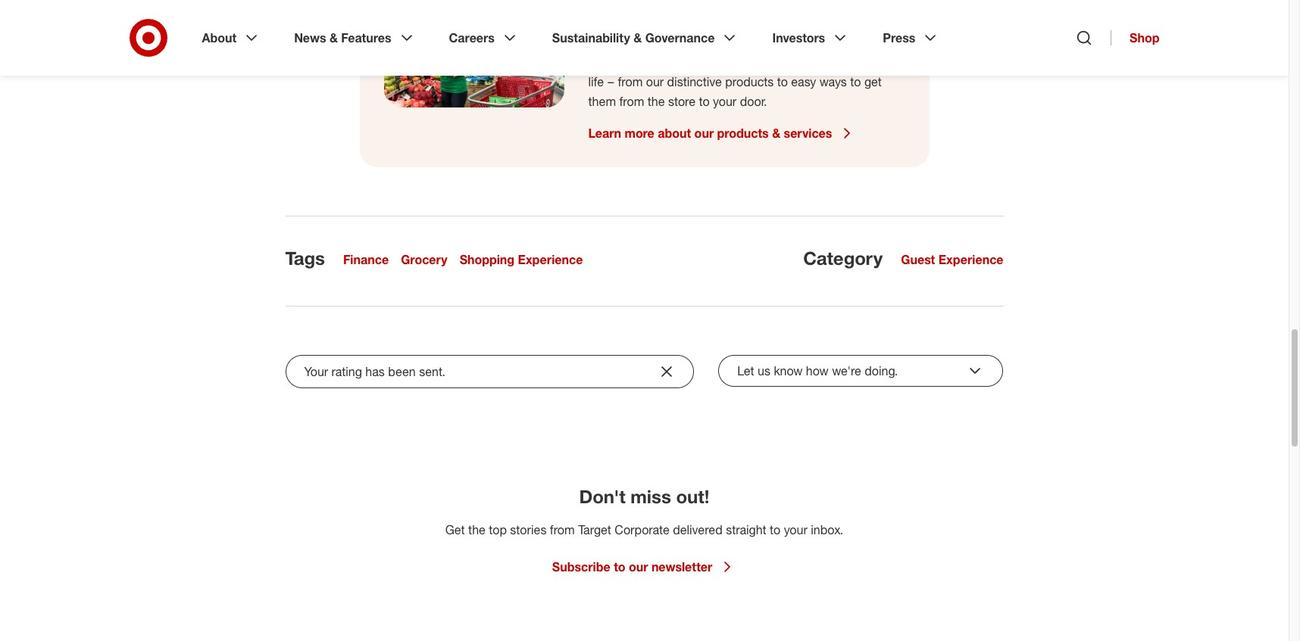 Task type: describe. For each thing, give the bounding box(es) containing it.
category
[[804, 247, 883, 270]]

to left easy
[[777, 75, 788, 90]]

2 vertical spatial our
[[629, 560, 648, 576]]

2 vertical spatial from
[[550, 523, 575, 538]]

the left top
[[468, 523, 486, 538]]

1 vertical spatial our
[[695, 126, 714, 141]]

joy
[[820, 55, 835, 70]]

we're here to help all families discover the joy of everyday life – from our distinctive products to easy ways to get them from the store to your door.
[[589, 55, 901, 109]]

distinctive
[[667, 75, 722, 90]]

us
[[758, 364, 771, 379]]

to left 'get'
[[851, 75, 861, 90]]

top
[[489, 523, 507, 538]]

0 horizontal spatial ways
[[648, 18, 692, 41]]

products inside we're here to help all families discover the joy of everyday life – from our distinctive products to easy ways to get them from the store to your door.
[[725, 75, 774, 90]]

about
[[202, 30, 237, 45]]

press
[[883, 30, 916, 45]]

services
[[784, 126, 832, 141]]

corporate
[[615, 523, 670, 538]]

target
[[578, 523, 612, 538]]

don't
[[579, 486, 626, 509]]

shopping experience link
[[460, 253, 583, 268]]

get
[[865, 75, 882, 90]]

1 vertical spatial from
[[620, 94, 644, 109]]

doing.
[[865, 364, 898, 379]]

news & features link
[[284, 18, 426, 58]]

inbox.
[[811, 523, 844, 538]]

learn more about our products & services
[[589, 126, 832, 141]]

tags
[[285, 247, 325, 270]]

let us know how we're doing. button
[[738, 363, 985, 381]]

all the ways
[[589, 18, 692, 41]]

guest experience
[[901, 253, 1004, 268]]

straight
[[726, 523, 767, 538]]

sustainability
[[552, 30, 630, 45]]

here
[[622, 55, 646, 70]]

your inside we're here to help all families discover the joy of everyday life – from our distinctive products to easy ways to get them from the store to your door.
[[713, 94, 737, 109]]

about link
[[191, 18, 271, 58]]

everyday
[[852, 55, 901, 70]]

investors link
[[762, 18, 860, 58]]

life
[[589, 75, 604, 90]]

know
[[774, 364, 803, 379]]

careers link
[[439, 18, 530, 58]]

to down distinctive
[[699, 94, 710, 109]]

all
[[690, 55, 702, 70]]

learn more about our products & services link
[[589, 125, 857, 143]]

rating
[[332, 365, 362, 380]]

sent.
[[419, 365, 446, 380]]

newsletter
[[652, 560, 713, 576]]

sustainability & governance link
[[542, 18, 750, 58]]

easy
[[791, 75, 817, 90]]

we're
[[589, 55, 618, 70]]

finance link
[[343, 253, 389, 268]]

we're
[[832, 364, 862, 379]]

all
[[589, 18, 610, 41]]

grocery link
[[401, 253, 448, 268]]

–
[[607, 75, 615, 90]]

miss
[[631, 486, 671, 509]]

about
[[658, 126, 691, 141]]

finance
[[343, 253, 389, 268]]

how
[[806, 364, 829, 379]]



Task type: vqa. For each thing, say whether or not it's contained in the screenshot.
FOLLOWED
no



Task type: locate. For each thing, give the bounding box(es) containing it.
discover
[[750, 55, 796, 70]]

from
[[618, 75, 643, 90], [620, 94, 644, 109], [550, 523, 575, 538]]

1 vertical spatial your
[[784, 523, 808, 538]]

stories
[[510, 523, 547, 538]]

subscribe
[[552, 560, 611, 576]]

features
[[341, 30, 392, 45]]

from left target
[[550, 523, 575, 538]]

shopping
[[460, 253, 515, 268]]

ways down joy in the right of the page
[[820, 75, 847, 90]]

& for news
[[330, 30, 338, 45]]

our down help
[[646, 75, 664, 90]]

been
[[388, 365, 416, 380]]

from right the them
[[620, 94, 644, 109]]

governance
[[645, 30, 715, 45]]

door.
[[740, 94, 767, 109]]

more
[[625, 126, 655, 141]]

our right about
[[695, 126, 714, 141]]

0 vertical spatial ways
[[648, 18, 692, 41]]

1 horizontal spatial ways
[[820, 75, 847, 90]]

let us know how we're doing.
[[738, 364, 898, 379]]

from right –
[[618, 75, 643, 90]]

our
[[646, 75, 664, 90], [695, 126, 714, 141], [629, 560, 648, 576]]

experience for guest experience
[[939, 253, 1004, 268]]

1 horizontal spatial your
[[784, 523, 808, 538]]

the
[[615, 18, 643, 41], [799, 55, 816, 70], [648, 94, 665, 109], [468, 523, 486, 538]]

don't miss out!
[[579, 486, 710, 509]]

0 horizontal spatial experience
[[518, 253, 583, 268]]

your rating has been sent.
[[304, 365, 446, 380]]

to
[[649, 55, 660, 70], [777, 75, 788, 90], [851, 75, 861, 90], [699, 94, 710, 109], [770, 523, 781, 538], [614, 560, 626, 576]]

2 horizontal spatial &
[[772, 126, 781, 141]]

let
[[738, 364, 755, 379]]

& up here
[[634, 30, 642, 45]]

1 horizontal spatial experience
[[939, 253, 1004, 268]]

help
[[663, 55, 687, 70]]

shop
[[1130, 30, 1160, 45]]

experience for shopping experience
[[518, 253, 583, 268]]

your left the inbox.
[[784, 523, 808, 538]]

our down corporate
[[629, 560, 648, 576]]

delivered
[[673, 523, 723, 538]]

ways up help
[[648, 18, 692, 41]]

& left "services"
[[772, 126, 781, 141]]

products inside learn more about our products & services link
[[717, 126, 769, 141]]

products
[[725, 75, 774, 90], [717, 126, 769, 141]]

families
[[705, 55, 746, 70]]

press link
[[873, 18, 951, 58]]

store
[[668, 94, 696, 109]]

your
[[304, 365, 328, 380]]

careers
[[449, 30, 495, 45]]

0 vertical spatial our
[[646, 75, 664, 90]]

1 experience from the left
[[518, 253, 583, 268]]

investors
[[773, 30, 826, 45]]

products down door.
[[717, 126, 769, 141]]

shop link
[[1111, 30, 1160, 45]]

news
[[294, 30, 326, 45]]

products up door.
[[725, 75, 774, 90]]

grocery
[[401, 253, 448, 268]]

0 horizontal spatial &
[[330, 30, 338, 45]]

shopping experience
[[460, 253, 583, 268]]

news & features
[[294, 30, 392, 45]]

subscribe to our newsletter
[[552, 560, 713, 576]]

the left store
[[648, 94, 665, 109]]

subscribe to our newsletter link
[[552, 559, 737, 577]]

1 horizontal spatial &
[[634, 30, 642, 45]]

our inside we're here to help all families discover the joy of everyday life – from our distinctive products to easy ways to get them from the store to your door.
[[646, 75, 664, 90]]

sustainability & governance
[[552, 30, 715, 45]]

experience
[[518, 253, 583, 268], [939, 253, 1004, 268]]

guest experience link
[[901, 253, 1004, 268]]

get the top stories from target corporate delivered straight to your inbox.
[[445, 523, 844, 538]]

& for sustainability
[[634, 30, 642, 45]]

learn
[[589, 126, 622, 141]]

out!
[[676, 486, 710, 509]]

get
[[445, 523, 465, 538]]

ways inside we're here to help all families discover the joy of everyday life – from our distinctive products to easy ways to get them from the store to your door.
[[820, 75, 847, 90]]

&
[[330, 30, 338, 45], [634, 30, 642, 45], [772, 126, 781, 141]]

to right subscribe
[[614, 560, 626, 576]]

has
[[366, 365, 385, 380]]

1 vertical spatial ways
[[820, 75, 847, 90]]

your left door.
[[713, 94, 737, 109]]

2 experience from the left
[[939, 253, 1004, 268]]

to right 'straight'
[[770, 523, 781, 538]]

ways
[[648, 18, 692, 41], [820, 75, 847, 90]]

experience right 'shopping'
[[518, 253, 583, 268]]

0 vertical spatial your
[[713, 94, 737, 109]]

the left joy in the right of the page
[[799, 55, 816, 70]]

of
[[838, 55, 849, 70]]

guest
[[901, 253, 935, 268]]

experience right guest
[[939, 253, 1004, 268]]

the right all
[[615, 18, 643, 41]]

to left help
[[649, 55, 660, 70]]

your
[[713, 94, 737, 109], [784, 523, 808, 538]]

0 vertical spatial products
[[725, 75, 774, 90]]

& right news
[[330, 30, 338, 45]]

0 horizontal spatial your
[[713, 94, 737, 109]]

them
[[589, 94, 616, 109]]

1 vertical spatial products
[[717, 126, 769, 141]]

0 vertical spatial from
[[618, 75, 643, 90]]



